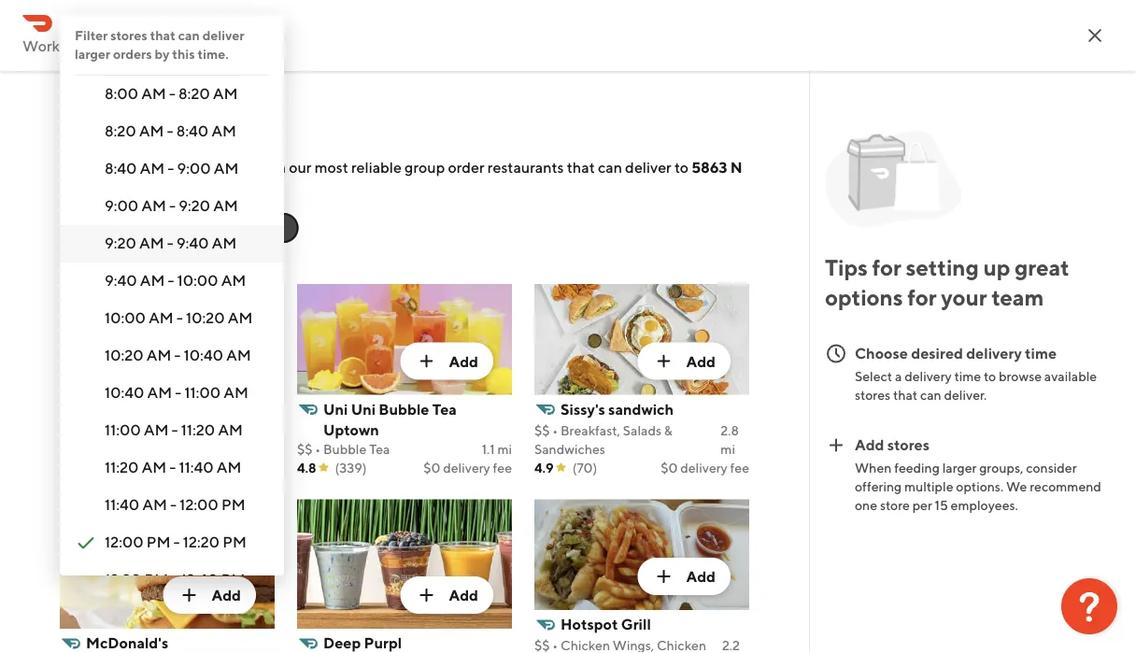 Task type: describe. For each thing, give the bounding box(es) containing it.
stores up "11/08/2023"
[[211, 158, 251, 176]]

0 horizontal spatial •
[[78, 441, 83, 457]]

- for 12:40
[[171, 571, 178, 589]]

8:00 am - 8:20 am button
[[60, 76, 284, 113]]

billing history
[[56, 452, 151, 470]]

- for 8:40
[[167, 122, 173, 140]]

1 check image from the top
[[75, 607, 97, 629]]

11:40 am - 12:00 pm
[[105, 496, 246, 514]]

purpl
[[364, 634, 402, 652]]

- for 11:40
[[170, 459, 176, 476]]

from
[[254, 158, 286, 176]]

10:20 inside button
[[186, 309, 225, 327]]

sandwiches,
[[86, 441, 160, 457]]

choose
[[856, 344, 909, 362]]

$0 delivery fee for uni uni bubble tea uptown
[[424, 460, 512, 475]]

team
[[992, 284, 1045, 311]]

8:20 inside button
[[105, 122, 136, 140]]

8:40 am - 9:00 am
[[105, 159, 239, 177]]

choose desired delivery time select a delivery time to browse available stores that can deliver.
[[856, 344, 1098, 403]]

up
[[984, 254, 1011, 281]]

2 vertical spatial to
[[80, 535, 94, 553]]

1 vertical spatial deliver
[[626, 158, 672, 176]]

fee for uni
[[493, 460, 512, 475]]

vouchers
[[56, 163, 120, 181]]

salads for breakfast,
[[623, 423, 662, 438]]

new order button for thu
[[848, 491, 983, 521]]

10:00 inside button
[[105, 309, 146, 327]]

dashpass for work link
[[0, 194, 299, 232]]

1 new from the left
[[405, 498, 433, 513]]

1 new order button from the left
[[371, 491, 506, 521]]

1 vertical spatial 9:00
[[105, 197, 139, 215]]

browse
[[999, 369, 1043, 384]]

support link
[[0, 567, 299, 604]]

expensed meals link
[[0, 112, 299, 150]]

add inside "add stores when feeding larger groups, consider offering multiple options. we recommend one store per 15 employees."
[[856, 436, 885, 454]]

8:20 am - 8:40 am
[[105, 122, 236, 140]]

one inside "add stores when feeding larger groups, consider offering multiple options. we recommend one store per 15 employees."
[[856, 498, 878, 513]]

meals
[[126, 122, 167, 140]]

0 horizontal spatial 9:40
[[105, 272, 137, 289]]

6
[[371, 432, 385, 458]]

deliver.
[[945, 387, 988, 403]]

add stores when feeding larger groups, consider offering multiple options. we recommend one store per 15 employees.
[[856, 436, 1102, 513]]

thu
[[873, 436, 900, 454]]

delivery up browse
[[967, 344, 1023, 362]]

0 horizontal spatial one
[[106, 158, 131, 176]]

11:00 inside button
[[105, 421, 141, 439]]

home
[[56, 81, 97, 99]]

tea for $$ • bubble tea
[[369, 441, 390, 457]]

delivery for subway
[[206, 460, 253, 475]]

0 horizontal spatial multiple
[[151, 158, 208, 176]]

8:00 am - 8:20 am
[[105, 85, 238, 102]]

multiple inside "add stores when feeding larger groups, consider offering multiple options. we recommend one store per 15 employees."
[[905, 479, 954, 494]]

2 check button from the top
[[60, 637, 284, 654]]

wed
[[714, 436, 747, 454]]

10:40 inside "button"
[[105, 384, 144, 402]]

bubble for •
[[324, 441, 367, 457]]

sissy's sandwich
[[561, 400, 674, 418]]

1.1 mi
[[482, 441, 512, 457]]

$$ for sissy's sandwich
[[535, 423, 550, 438]]

$0 for subway
[[186, 460, 203, 475]]

to inside choose desired delivery time select a delivery time to browse available stores that can deliver.
[[985, 369, 997, 384]]

bubble for uni
[[379, 400, 430, 418]]

10:00 am - 10:20 am
[[105, 309, 253, 327]]

billing history link
[[0, 442, 299, 480]]

- for 12:00
[[170, 496, 177, 514]]

by inside filter stores that can deliver larger orders by this time.
[[155, 46, 170, 62]]

0 horizontal spatial select
[[60, 158, 103, 176]]

hotspot grill
[[561, 616, 652, 633]]

delivery for sissy's sandwich
[[681, 460, 728, 475]]

reliable
[[351, 158, 402, 176]]

close image
[[1085, 24, 1107, 47]]

8:20 inside button
[[179, 85, 210, 102]]

$$ • bubble tea
[[297, 441, 390, 457]]

vouchers link
[[0, 153, 299, 191]]

4.8
[[297, 460, 317, 475]]

5863 n winthrop ave
[[60, 158, 743, 197]]

can inside filter stores that can deliver larger orders by this time.
[[178, 28, 200, 43]]

we
[[1007, 479, 1028, 494]]

0 vertical spatial to
[[675, 158, 689, 176]]

dashpass for work
[[56, 204, 184, 222]]

- for 9:20
[[169, 197, 176, 215]]

2.8
[[721, 423, 739, 438]]

feeding
[[895, 460, 940, 476]]

per
[[913, 498, 933, 513]]

- for 9:40
[[167, 234, 174, 252]]

$$ for uni uni bubble tea uptown
[[297, 441, 313, 457]]

10:00 am - 10:20 am button
[[60, 300, 284, 338]]

2.8 mi
[[721, 423, 739, 457]]

1 horizontal spatial time
[[1026, 344, 1057, 362]]

$0 for uni uni bubble tea uptown
[[424, 460, 441, 475]]

available
[[1045, 369, 1098, 384]]

- for 10:20
[[177, 309, 183, 327]]

methods
[[120, 411, 181, 429]]

1 vertical spatial 9:20
[[105, 234, 136, 252]]

new for thu
[[882, 498, 910, 513]]

mcdonald's
[[86, 634, 169, 652]]

deliver by 12:00 pm - 12:20 pm button
[[60, 213, 299, 243]]

10:40 am - 11:00 am
[[105, 384, 249, 402]]

consider
[[1027, 460, 1078, 476]]

expensed
[[56, 122, 123, 140]]

11/08/2023
[[181, 179, 264, 197]]

9:00 am - 9:20 am
[[105, 197, 238, 215]]

subway
[[86, 419, 141, 437]]

deliver by 12:00 pm - 12:20 pm
[[71, 220, 258, 236]]

restaurants
[[488, 158, 564, 176]]

- inside popup button
[[194, 220, 199, 236]]

1.1
[[482, 441, 495, 457]]

order for tue
[[595, 498, 631, 513]]

your
[[942, 284, 988, 311]]

add button for hotspot grill
[[638, 558, 731, 596]]

10:20 inside button
[[105, 346, 144, 364]]

stores
[[123, 117, 210, 152]]

10:00 inside button
[[177, 272, 218, 289]]

breakfast,
[[561, 423, 621, 438]]

0 horizontal spatial 8:40
[[105, 159, 137, 177]]

recommend
[[1031, 479, 1102, 494]]

$0 for sissy's sandwich
[[661, 460, 678, 475]]

mi for sissy's sandwich
[[721, 441, 736, 457]]

payment methods
[[56, 411, 181, 429]]

add button for sissy's sandwich
[[638, 343, 731, 380]]

this
[[172, 46, 195, 62]]

larger inside filter stores that can deliver larger orders by this time.
[[75, 46, 110, 62]]

11:00 am - 11:20 am
[[105, 421, 243, 439]]

or
[[134, 158, 148, 176]]

deep purpl
[[324, 634, 402, 652]]

great
[[1015, 254, 1070, 281]]

9:40 am - 10:00 am
[[105, 272, 246, 289]]

1 fee from the left
[[256, 460, 275, 475]]

expensed meals
[[56, 122, 167, 140]]

group orders
[[56, 245, 152, 263]]

most
[[315, 158, 349, 176]]

delivery down desired
[[905, 369, 952, 384]]

10:40 inside button
[[184, 346, 223, 364]]

employees
[[56, 329, 131, 346]]

stores inside choose desired delivery time select a delivery time to browse available stores that can deliver.
[[856, 387, 891, 403]]

4.9
[[535, 460, 554, 475]]

1 new order from the left
[[405, 498, 472, 513]]

orders
[[104, 245, 152, 263]]

hotspot
[[561, 616, 618, 633]]

11:00 inside "button"
[[185, 384, 221, 402]]

9
[[848, 432, 862, 458]]

salads for sandwiches,
[[163, 441, 201, 457]]

deliver inside filter stores that can deliver larger orders by this time.
[[203, 28, 245, 43]]



Task type: vqa. For each thing, say whether or not it's contained in the screenshot.
the fee associated with Sissy's
yes



Task type: locate. For each thing, give the bounding box(es) containing it.
0 horizontal spatial tea
[[369, 441, 390, 457]]

3 $0 delivery fee from the left
[[661, 460, 750, 475]]

9:20 down dashpass for work
[[105, 234, 136, 252]]

11:20
[[181, 421, 215, 439], [105, 459, 139, 476]]

check button
[[60, 599, 284, 637], [60, 637, 284, 654]]

- for 12:20
[[174, 533, 180, 551]]

1 horizontal spatial select
[[856, 369, 893, 384]]

3 fee from the left
[[731, 460, 750, 475]]

multiple down stores
[[151, 158, 208, 176]]

0 vertical spatial by
[[155, 46, 170, 62]]

1 mi from the left
[[498, 441, 512, 457]]

bubble
[[379, 400, 430, 418], [324, 441, 367, 457]]

1 horizontal spatial $$
[[297, 441, 313, 457]]

add button for subway
[[163, 361, 256, 399]]

0 vertical spatial 8:40
[[176, 122, 209, 140]]

check image
[[75, 607, 97, 629], [75, 644, 97, 654]]

deliver up time.
[[203, 28, 245, 43]]

0 vertical spatial 9:00
[[177, 159, 211, 177]]

1 check button from the top
[[60, 599, 284, 637]]

3 new from the left
[[723, 498, 751, 513]]

delivery down 1.1 at bottom left
[[443, 460, 491, 475]]

can for choose
[[921, 387, 942, 403]]

payment
[[56, 411, 117, 429]]

2 mi from the left
[[721, 441, 736, 457]]

- inside "button"
[[175, 384, 182, 402]]

• inside $$ • breakfast,  salads & sandwiches
[[553, 423, 558, 438]]

setting
[[907, 254, 980, 281]]

select down the choose
[[856, 369, 893, 384]]

2 fee from the left
[[493, 460, 512, 475]]

store
[[881, 498, 911, 513]]

check button down support link
[[60, 637, 284, 654]]

new down "(70)"
[[564, 498, 592, 513]]

9:20 up deliver by 12:00 pm - 12:20 pm
[[179, 197, 210, 215]]

to left browse
[[985, 369, 997, 384]]

$$ left tue
[[535, 423, 550, 438]]

0 vertical spatial 9:20
[[179, 197, 210, 215]]

check button down 12:20 pm - 12:40 pm
[[60, 599, 284, 637]]

10:00 up 10:00 am - 10:20 am
[[177, 272, 218, 289]]

1 horizontal spatial $0 delivery fee
[[424, 460, 512, 475]]

new order for thu
[[882, 498, 949, 513]]

- for 10:40
[[174, 346, 181, 364]]

open resource center image
[[1062, 579, 1118, 635]]

go
[[56, 535, 77, 553]]

0 vertical spatial select
[[60, 158, 103, 176]]

2 horizontal spatial can
[[921, 387, 942, 403]]

by up orders
[[116, 220, 131, 236]]

uptown
[[324, 421, 379, 439]]

0 horizontal spatial 10:20
[[105, 346, 144, 364]]

0 vertical spatial that
[[150, 28, 176, 43]]

1 vertical spatial can
[[598, 158, 623, 176]]

1 horizontal spatial 10:20
[[186, 309, 225, 327]]

1 horizontal spatial that
[[567, 158, 595, 176]]

$0 up 11:40 am - 12:00 pm
[[186, 460, 203, 475]]

mi inside 2.8 mi
[[721, 441, 736, 457]]

11:20 inside 11:20 am - 11:40 am button
[[105, 459, 139, 476]]

fee for sissy's
[[731, 460, 750, 475]]

sandwiches
[[535, 441, 606, 457]]

11:40 inside 11:20 am - 11:40 am button
[[179, 459, 214, 476]]

2 vertical spatial 12:00
[[105, 533, 144, 551]]

larger inside "add stores when feeding larger groups, consider offering multiple options. we recommend one store per 15 employees."
[[943, 460, 977, 476]]

stores up orders
[[110, 28, 147, 43]]

can for select
[[598, 158, 623, 176]]

can right restaurants
[[598, 158, 623, 176]]

1 vertical spatial 12:20
[[183, 533, 220, 551]]

2 order from the left
[[595, 498, 631, 513]]

(33)
[[99, 460, 123, 475]]

11:40
[[179, 459, 214, 476], [105, 496, 139, 514]]

time up browse
[[1026, 344, 1057, 362]]

0 horizontal spatial larger
[[75, 46, 110, 62]]

(70)
[[573, 460, 598, 475]]

$0 delivery fee down wed
[[661, 460, 750, 475]]

0 horizontal spatial bubble
[[324, 441, 367, 457]]

0 horizontal spatial 9:00
[[105, 197, 139, 215]]

delivery down wed
[[681, 460, 728, 475]]

0 horizontal spatial 11:00
[[105, 421, 141, 439]]

•
[[553, 423, 558, 438], [78, 441, 83, 457], [315, 441, 321, 457]]

new
[[405, 498, 433, 513], [564, 498, 592, 513], [723, 498, 751, 513], [882, 498, 910, 513]]

11:40 up 11:40 am - 12:00 pm
[[179, 459, 214, 476]]

1 horizontal spatial 10:00
[[177, 272, 218, 289]]

can up the this at the top left of the page
[[178, 28, 200, 43]]

$0 delivery fee up 11:40 am - 12:00 pm
[[186, 460, 275, 475]]

- for 11:00
[[175, 384, 182, 402]]

8:40 down "8:00 am - 8:20 am" button
[[176, 122, 209, 140]]

1 horizontal spatial can
[[598, 158, 623, 176]]

11:20 down 10:40 am - 11:00 am
[[181, 421, 215, 439]]

fee down 1.1 mi
[[493, 460, 512, 475]]

- for 10:00
[[168, 272, 174, 289]]

new order button down wed
[[689, 491, 824, 521]]

11:20 inside "11:00 am - 11:20 am" button
[[181, 421, 215, 439]]

deliver
[[71, 220, 114, 236]]

orders
[[113, 46, 152, 62]]

0 vertical spatial 12:20
[[202, 220, 234, 236]]

by left the this at the top left of the page
[[155, 46, 170, 62]]

5863
[[692, 158, 728, 176]]

1 horizontal spatial by
[[155, 46, 170, 62]]

11:40 down (33)
[[105, 496, 139, 514]]

that for select
[[567, 158, 595, 176]]

1 vertical spatial 11:00
[[105, 421, 141, 439]]

4 new order from the left
[[882, 498, 949, 513]]

12:00 inside button
[[180, 496, 219, 514]]

stores down the choose
[[856, 387, 891, 403]]

4 order from the left
[[912, 498, 949, 513]]

1 vertical spatial 10:20
[[105, 346, 144, 364]]

new down offering at the bottom right of the page
[[882, 498, 910, 513]]

1 vertical spatial tea
[[369, 441, 390, 457]]

-
[[169, 85, 176, 102], [167, 122, 173, 140], [168, 159, 174, 177], [169, 197, 176, 215], [194, 220, 199, 236], [167, 234, 174, 252], [168, 272, 174, 289], [177, 309, 183, 327], [174, 346, 181, 364], [175, 384, 182, 402], [172, 421, 178, 439], [170, 459, 176, 476], [170, 496, 177, 514], [174, 533, 180, 551], [171, 571, 178, 589]]

0 horizontal spatial mi
[[498, 441, 512, 457]]

groups
[[56, 370, 106, 388]]

time
[[1026, 344, 1057, 362], [955, 369, 982, 384]]

work
[[22, 37, 60, 55], [22, 37, 60, 55], [146, 204, 184, 222]]

that up the this at the top left of the page
[[150, 28, 176, 43]]

4.0
[[60, 460, 80, 475]]

1 vertical spatial bubble
[[324, 441, 367, 457]]

1 vertical spatial one
[[856, 498, 878, 513]]

larger down filter
[[75, 46, 110, 62]]

that right restaurants
[[567, 158, 595, 176]]

$$ inside $$ • breakfast,  salads & sandwiches
[[535, 423, 550, 438]]

1 vertical spatial 10:00
[[105, 309, 146, 327]]

&
[[665, 423, 673, 438]]

dashpass
[[56, 204, 121, 222]]

stores inside filter stores that can deliver larger orders by this time.
[[110, 28, 147, 43]]

tips for setting up great options for your team
[[826, 254, 1070, 311]]

0 vertical spatial larger
[[75, 46, 110, 62]]

check image
[[75, 532, 97, 554], [75, 569, 97, 592]]

2 vertical spatial can
[[921, 387, 942, 403]]

2 vertical spatial 12:20
[[105, 571, 141, 589]]

salads
[[623, 423, 662, 438], [163, 441, 201, 457]]

1 vertical spatial 12:00
[[180, 496, 219, 514]]

10:00 up employees
[[105, 309, 146, 327]]

payment methods link
[[0, 401, 299, 439]]

10:20 up groups
[[105, 346, 144, 364]]

11:40 inside 11:40 am - 12:00 pm button
[[105, 496, 139, 514]]

bubble up 6
[[379, 400, 430, 418]]

larger up options. at the bottom of the page
[[943, 460, 977, 476]]

pm inside button
[[222, 496, 246, 514]]

check image up support
[[75, 532, 97, 554]]

1 horizontal spatial fee
[[493, 460, 512, 475]]

1 vertical spatial larger
[[943, 460, 977, 476]]

4 new from the left
[[882, 498, 910, 513]]

our
[[289, 158, 312, 176]]

new order button for tue
[[530, 491, 665, 521]]

• up '4.8'
[[315, 441, 321, 457]]

tue
[[553, 436, 579, 454]]

0 horizontal spatial fee
[[256, 460, 275, 475]]

9:40
[[177, 234, 209, 252], [105, 272, 137, 289]]

group
[[56, 245, 101, 263]]

new order button
[[371, 491, 506, 521], [530, 491, 665, 521], [689, 491, 824, 521], [848, 491, 983, 521]]

tea inside uni uni bubble tea uptown
[[433, 400, 457, 418]]

0 vertical spatial time
[[1026, 344, 1057, 362]]

1 $0 from the left
[[186, 460, 203, 475]]

options.
[[957, 479, 1004, 494]]

11:20 down sandwiches,
[[105, 459, 139, 476]]

when
[[856, 460, 892, 476]]

1 horizontal spatial •
[[315, 441, 321, 457]]

15
[[936, 498, 949, 513]]

11:00 down 10:20 am - 10:40 am
[[185, 384, 221, 402]]

1 horizontal spatial to
[[675, 158, 689, 176]]

0 vertical spatial tea
[[433, 400, 457, 418]]

1 order from the left
[[436, 498, 472, 513]]

0 horizontal spatial by
[[116, 220, 131, 236]]

$$ • breakfast,  salads & sandwiches
[[535, 423, 673, 457]]

1 horizontal spatial larger
[[943, 460, 977, 476]]

add button for uni uni bubble tea uptown
[[401, 343, 494, 380]]

can inside choose desired delivery time select a delivery time to browse available stores that can deliver.
[[921, 387, 942, 403]]

desired
[[912, 344, 964, 362]]

0 vertical spatial 10:20
[[186, 309, 225, 327]]

new order button down feeding
[[848, 491, 983, 521]]

one left 'or'
[[106, 158, 131, 176]]

$0 down &
[[661, 460, 678, 475]]

2 $0 delivery fee from the left
[[424, 460, 512, 475]]

go to doordash.com link
[[0, 525, 299, 563]]

that inside choose desired delivery time select a delivery time to browse available stores that can deliver.
[[894, 387, 918, 403]]

fee down wed
[[731, 460, 750, 475]]

10:40 down 10:00 am - 10:20 am
[[184, 346, 223, 364]]

1 uni from the left
[[324, 400, 348, 418]]

go to doordash.com
[[56, 535, 198, 553]]

$0 delivery fee down 1.1 at bottom left
[[424, 460, 512, 475]]

1 vertical spatial 11:20
[[105, 459, 139, 476]]

$0 delivery fee for subway
[[186, 460, 275, 475]]

new for tue
[[564, 498, 592, 513]]

employees link
[[0, 319, 299, 356]]

1 horizontal spatial 9:00
[[177, 159, 211, 177]]

stores up feeding
[[888, 436, 930, 454]]

new order for wed
[[723, 498, 790, 513]]

3 new order from the left
[[723, 498, 790, 513]]

8:40 am - 9:00 am button
[[60, 151, 284, 188]]

1 horizontal spatial salads
[[623, 423, 662, 438]]

tea
[[433, 400, 457, 418], [369, 441, 390, 457]]

0 vertical spatial check image
[[75, 532, 97, 554]]

1 horizontal spatial tea
[[433, 400, 457, 418]]

- for 9:00
[[168, 159, 174, 177]]

home link
[[0, 71, 299, 108]]

1 vertical spatial time
[[955, 369, 982, 384]]

order for thu
[[912, 498, 949, 513]]

new order button for wed
[[689, 491, 824, 521]]

2 horizontal spatial •
[[553, 423, 558, 438]]

0 vertical spatial 8:20
[[179, 85, 210, 102]]

a
[[896, 369, 903, 384]]

stores inside "add stores when feeding larger groups, consider offering multiple options. we recommend one store per 15 employees."
[[888, 436, 930, 454]]

2 $0 from the left
[[424, 460, 441, 475]]

mi right 1.1 at bottom left
[[498, 441, 512, 457]]

groups link
[[0, 360, 299, 397]]

new down uni uni bubble tea uptown at the left bottom of the page
[[405, 498, 433, 513]]

2 horizontal spatial that
[[894, 387, 918, 403]]

2 horizontal spatial $$
[[535, 423, 550, 438]]

0 vertical spatial can
[[178, 28, 200, 43]]

12:00 inside popup button
[[133, 220, 168, 236]]

$$ up 4.0
[[60, 441, 75, 457]]

1 vertical spatial 8:20
[[105, 122, 136, 140]]

2 uni from the left
[[351, 400, 376, 418]]

0 vertical spatial multiple
[[151, 158, 208, 176]]

$$ • sandwiches, salads
[[60, 441, 201, 457]]

10:20 up 10:20 am - 10:40 am
[[186, 309, 225, 327]]

bubble inside uni uni bubble tea uptown
[[379, 400, 430, 418]]

0 horizontal spatial $$
[[60, 441, 75, 457]]

can left deliver.
[[921, 387, 942, 403]]

fee left '4.8'
[[256, 460, 275, 475]]

pm
[[170, 220, 191, 236], [237, 220, 258, 236], [222, 496, 246, 514], [147, 533, 171, 551], [223, 533, 247, 551], [144, 571, 168, 589], [221, 571, 245, 589]]

tea for uni uni bubble tea uptown
[[433, 400, 457, 418]]

time.
[[198, 46, 229, 62]]

check image down go
[[75, 569, 97, 592]]

new order for tue
[[564, 498, 631, 513]]

0 horizontal spatial to
[[80, 535, 94, 553]]

0 vertical spatial 10:40
[[184, 346, 223, 364]]

to right go
[[80, 535, 94, 553]]

1 horizontal spatial 10:40
[[184, 346, 223, 364]]

12:20 down "11/08/2023"
[[202, 220, 234, 236]]

1 vertical spatial by
[[116, 220, 131, 236]]

by
[[155, 46, 170, 62], [116, 220, 131, 236]]

2 new order button from the left
[[530, 491, 665, 521]]

3 order from the left
[[754, 498, 790, 513]]

9:40 up 9:40 am - 10:00 am
[[177, 234, 209, 252]]

new order
[[405, 498, 472, 513], [564, 498, 631, 513], [723, 498, 790, 513], [882, 498, 949, 513]]

9:20 am - 9:40 am button
[[60, 225, 284, 263]]

new down wed
[[723, 498, 751, 513]]

that down a
[[894, 387, 918, 403]]

salads up 11:20 am - 11:40 am
[[163, 441, 201, 457]]

4 new order button from the left
[[848, 491, 983, 521]]

• for uni uni bubble tea uptown
[[315, 441, 321, 457]]

that
[[150, 28, 176, 43], [567, 158, 595, 176], [894, 387, 918, 403]]

7
[[530, 432, 542, 458]]

filter
[[75, 28, 108, 43]]

0 horizontal spatial can
[[178, 28, 200, 43]]

that for choose
[[894, 387, 918, 403]]

can
[[178, 28, 200, 43], [598, 158, 623, 176], [921, 387, 942, 403]]

0 horizontal spatial uni
[[324, 400, 348, 418]]

0 horizontal spatial salads
[[163, 441, 201, 457]]

select inside choose desired delivery time select a delivery time to browse available stores that can deliver.
[[856, 369, 893, 384]]

2 new order from the left
[[564, 498, 631, 513]]

0 horizontal spatial 11:40
[[105, 496, 139, 514]]

delivery for uni uni bubble tea uptown
[[443, 460, 491, 475]]

check image for 12:20 pm - 12:40 pm
[[75, 569, 97, 592]]

one down offering at the bottom right of the page
[[856, 498, 878, 513]]

11:00 up sandwiches,
[[105, 421, 141, 439]]

$0 down uni uni bubble tea uptown at the left bottom of the page
[[424, 460, 441, 475]]

salads down sandwich
[[623, 423, 662, 438]]

0 vertical spatial check image
[[75, 607, 97, 629]]

8:20 am - 8:40 am button
[[60, 113, 284, 151]]

11:40 am - 12:00 pm button
[[60, 487, 284, 525]]

1 vertical spatial check image
[[75, 569, 97, 592]]

10:40 up payment methods
[[105, 384, 144, 402]]

0 vertical spatial one
[[106, 158, 131, 176]]

8:40 up ave
[[105, 159, 137, 177]]

• up sandwiches
[[553, 423, 558, 438]]

0 vertical spatial 9:40
[[177, 234, 209, 252]]

add button
[[401, 343, 494, 380], [638, 343, 731, 380], [163, 361, 256, 399], [638, 558, 731, 596], [163, 577, 256, 614], [401, 577, 494, 614]]

for inside 'dashpass for work' link
[[124, 204, 143, 222]]

1 vertical spatial to
[[985, 369, 997, 384]]

2 check image from the top
[[75, 569, 97, 592]]

salads inside $$ • breakfast,  salads & sandwiches
[[623, 423, 662, 438]]

0 horizontal spatial 10:40
[[105, 384, 144, 402]]

bubble up (339)
[[324, 441, 367, 457]]

9:20
[[179, 197, 210, 215], [105, 234, 136, 252]]

2 check image from the top
[[75, 644, 97, 654]]

that inside filter stores that can deliver larger orders by this time.
[[150, 28, 176, 43]]

new order button down 1.1 at bottom left
[[371, 491, 506, 521]]

12:20 up 12:40
[[183, 533, 220, 551]]

group
[[405, 158, 445, 176]]

1 vertical spatial that
[[567, 158, 595, 176]]

delivery up 11:40 am - 12:00 pm
[[206, 460, 253, 475]]

fee
[[256, 460, 275, 475], [493, 460, 512, 475], [731, 460, 750, 475]]

for
[[107, 37, 126, 55], [107, 37, 126, 55], [124, 204, 143, 222], [873, 254, 902, 281], [908, 284, 937, 311]]

1 vertical spatial 11:40
[[105, 496, 139, 514]]

employees.
[[951, 498, 1019, 513]]

sissy's
[[561, 400, 606, 418]]

deliver left 5863
[[626, 158, 672, 176]]

mi for uni uni bubble tea uptown
[[498, 441, 512, 457]]

1 horizontal spatial uni
[[351, 400, 376, 418]]

12:00
[[133, 220, 168, 236], [180, 496, 219, 514], [105, 533, 144, 551]]

2 vertical spatial that
[[894, 387, 918, 403]]

1 horizontal spatial 11:00
[[185, 384, 221, 402]]

9:40 down orders
[[105, 272, 137, 289]]

• up 4.0
[[78, 441, 83, 457]]

options
[[826, 284, 904, 311]]

0 vertical spatial deliver
[[203, 28, 245, 43]]

0 vertical spatial 11:40
[[179, 459, 214, 476]]

9:40 am - 10:00 am button
[[60, 263, 284, 300]]

• for sissy's sandwich
[[553, 423, 558, 438]]

12:20 down go to doordash.com
[[105, 571, 141, 589]]

new for wed
[[723, 498, 751, 513]]

multiple up per on the bottom
[[905, 479, 954, 494]]

history
[[102, 452, 151, 470]]

1 horizontal spatial mi
[[721, 441, 736, 457]]

1 vertical spatial 9:40
[[105, 272, 137, 289]]

new order button down "(70)"
[[530, 491, 665, 521]]

$$ up '4.8'
[[297, 441, 313, 457]]

1 horizontal spatial 11:40
[[179, 459, 214, 476]]

3 new order button from the left
[[689, 491, 824, 521]]

3 $0 from the left
[[661, 460, 678, 475]]

doordash.com
[[97, 535, 198, 553]]

- for 8:20
[[169, 85, 176, 102]]

1 horizontal spatial bubble
[[379, 400, 430, 418]]

1 horizontal spatial 9:40
[[177, 234, 209, 252]]

order for wed
[[754, 498, 790, 513]]

1 vertical spatial 8:40
[[105, 159, 137, 177]]

offering
[[856, 479, 902, 494]]

check image for 12:00 pm - 12:20 pm
[[75, 532, 97, 554]]

- for 11:20
[[172, 421, 178, 439]]

0 horizontal spatial 10:00
[[105, 309, 146, 327]]

select up winthrop
[[60, 158, 103, 176]]

1 horizontal spatial $0
[[424, 460, 441, 475]]

12:20 inside popup button
[[202, 220, 234, 236]]

time up deliver.
[[955, 369, 982, 384]]

$0 delivery fee for sissy's sandwich
[[661, 460, 750, 475]]

2 new from the left
[[564, 498, 592, 513]]

order
[[436, 498, 472, 513], [595, 498, 631, 513], [754, 498, 790, 513], [912, 498, 949, 513]]

(339)
[[335, 460, 367, 475]]

to left 5863
[[675, 158, 689, 176]]

by inside popup button
[[116, 220, 131, 236]]

11:00 am - 11:20 am button
[[60, 412, 284, 450]]

1 horizontal spatial 9:20
[[179, 197, 210, 215]]

1 vertical spatial salads
[[163, 441, 201, 457]]

mi down 2.8
[[721, 441, 736, 457]]

0 horizontal spatial 8:20
[[105, 122, 136, 140]]

0 horizontal spatial $0 delivery fee
[[186, 460, 275, 475]]

grill
[[622, 616, 652, 633]]

1 $0 delivery fee from the left
[[186, 460, 275, 475]]

1 check image from the top
[[75, 532, 97, 554]]



